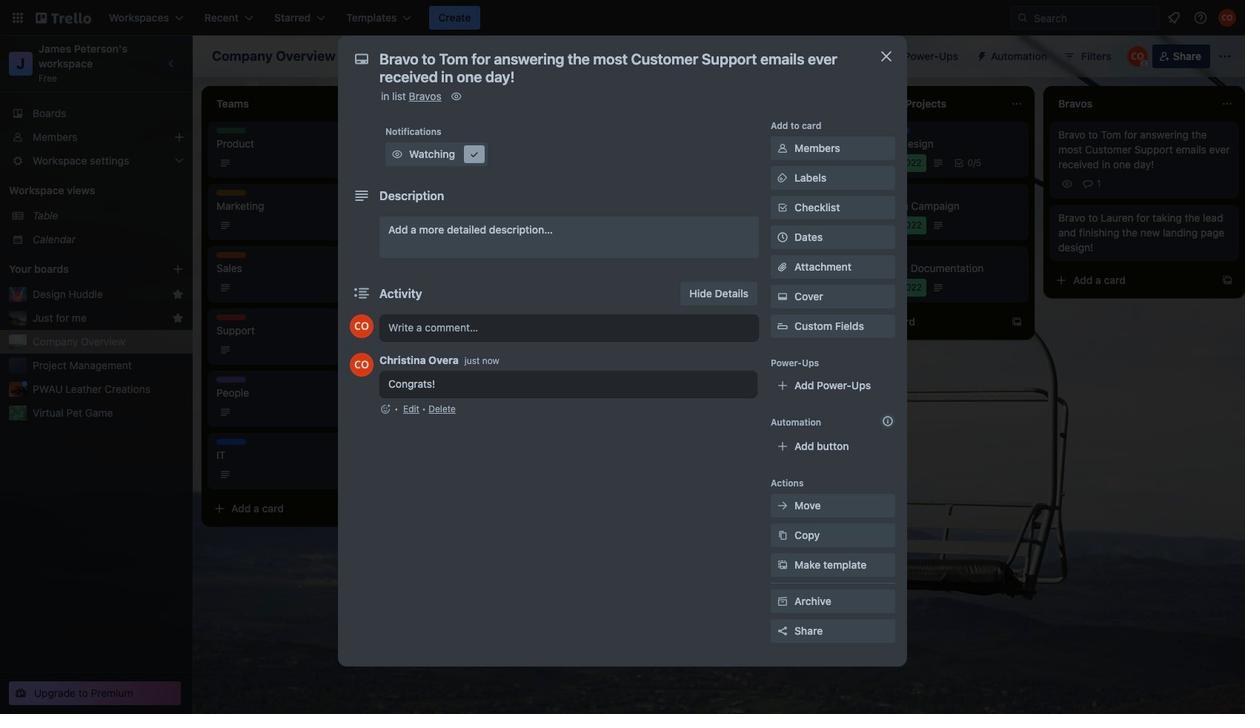 Task type: vqa. For each thing, say whether or not it's contained in the screenshot.
Create from template… image
yes



Task type: describe. For each thing, give the bounding box(es) containing it.
2 starred icon image from the top
[[172, 312, 184, 324]]

Write a comment text field
[[380, 314, 759, 341]]

1 color: green, title: "product" element from the left
[[217, 128, 246, 133]]

customize views image
[[571, 49, 585, 64]]

add reaction image
[[380, 402, 392, 417]]

search image
[[1017, 12, 1029, 24]]

show menu image
[[1218, 49, 1233, 64]]

0 horizontal spatial create from template… image
[[801, 316, 813, 328]]

0 horizontal spatial color: red, title: "support" element
[[217, 314, 246, 320]]

your boards with 6 items element
[[9, 260, 150, 278]]

star or unstar board image
[[352, 50, 364, 62]]

0 vertical spatial color: red, title: "support" element
[[848, 252, 878, 258]]



Task type: locate. For each thing, give the bounding box(es) containing it.
2 sm image from the top
[[776, 594, 791, 609]]

1 sm image from the top
[[776, 141, 791, 156]]

1 horizontal spatial color: green, title: "product" element
[[848, 128, 878, 133]]

color: green, title: "product" element
[[217, 128, 246, 133], [848, 128, 878, 133]]

color: orange, title: "sales" element
[[217, 252, 246, 258]]

color: purple, title: "people" element
[[217, 377, 246, 383]]

2 horizontal spatial create from template… image
[[1222, 274, 1234, 286]]

0 vertical spatial color: blue, title: "it" element
[[881, 128, 911, 133]]

0 vertical spatial starred icon image
[[172, 288, 184, 300]]

0 horizontal spatial color: blue, title: "it" element
[[217, 439, 246, 445]]

1 vertical spatial color: blue, title: "it" element
[[217, 439, 246, 445]]

0 notifications image
[[1166, 9, 1184, 27]]

Search field
[[1029, 7, 1159, 28]]

None checkbox
[[848, 279, 927, 297]]

close dialog image
[[878, 47, 896, 65]]

1 horizontal spatial color: blue, title: "it" element
[[881, 128, 911, 133]]

color: yellow, title: "marketing" element
[[427, 128, 457, 133], [217, 190, 246, 196], [848, 190, 878, 196], [638, 252, 667, 258]]

sm image
[[776, 141, 791, 156], [776, 594, 791, 609]]

color: blue, title: "it" element
[[881, 128, 911, 133], [217, 439, 246, 445]]

open information menu image
[[1194, 10, 1209, 25]]

1 vertical spatial sm image
[[776, 594, 791, 609]]

1 vertical spatial color: red, title: "support" element
[[217, 314, 246, 320]]

workspace navigation collapse icon image
[[162, 53, 182, 74]]

None checkbox
[[848, 154, 927, 172], [638, 217, 714, 234], [848, 217, 927, 234], [638, 279, 717, 297], [848, 154, 927, 172], [638, 217, 714, 234], [848, 217, 927, 234], [638, 279, 717, 297]]

sm image
[[449, 89, 464, 104], [390, 147, 405, 162], [467, 147, 482, 162], [776, 171, 791, 185], [776, 289, 791, 304], [776, 498, 791, 513], [776, 528, 791, 543], [776, 558, 791, 573]]

1 starred icon image from the top
[[172, 288, 184, 300]]

add board image
[[172, 263, 184, 275]]

1 horizontal spatial color: red, title: "support" element
[[848, 252, 878, 258]]

Board name text field
[[205, 44, 343, 68]]

0 horizontal spatial color: green, title: "product" element
[[217, 128, 246, 133]]

1 vertical spatial starred icon image
[[172, 312, 184, 324]]

starred icon image
[[172, 288, 184, 300], [172, 312, 184, 324]]

None text field
[[372, 46, 862, 90]]

0 vertical spatial sm image
[[776, 141, 791, 156]]

christina overa (christinaovera) image inside primary element
[[1219, 9, 1237, 27]]

primary element
[[0, 0, 1246, 36]]

christina overa (christinaovera) image
[[1219, 9, 1237, 27], [1128, 46, 1149, 67], [350, 314, 374, 338], [350, 353, 374, 377]]

1 horizontal spatial create from template… image
[[1012, 316, 1023, 328]]

create from template… image
[[1222, 274, 1234, 286], [801, 316, 813, 328], [1012, 316, 1023, 328]]

color: red, title: "support" element
[[848, 252, 878, 258], [217, 314, 246, 320]]

2 color: green, title: "product" element from the left
[[848, 128, 878, 133]]



